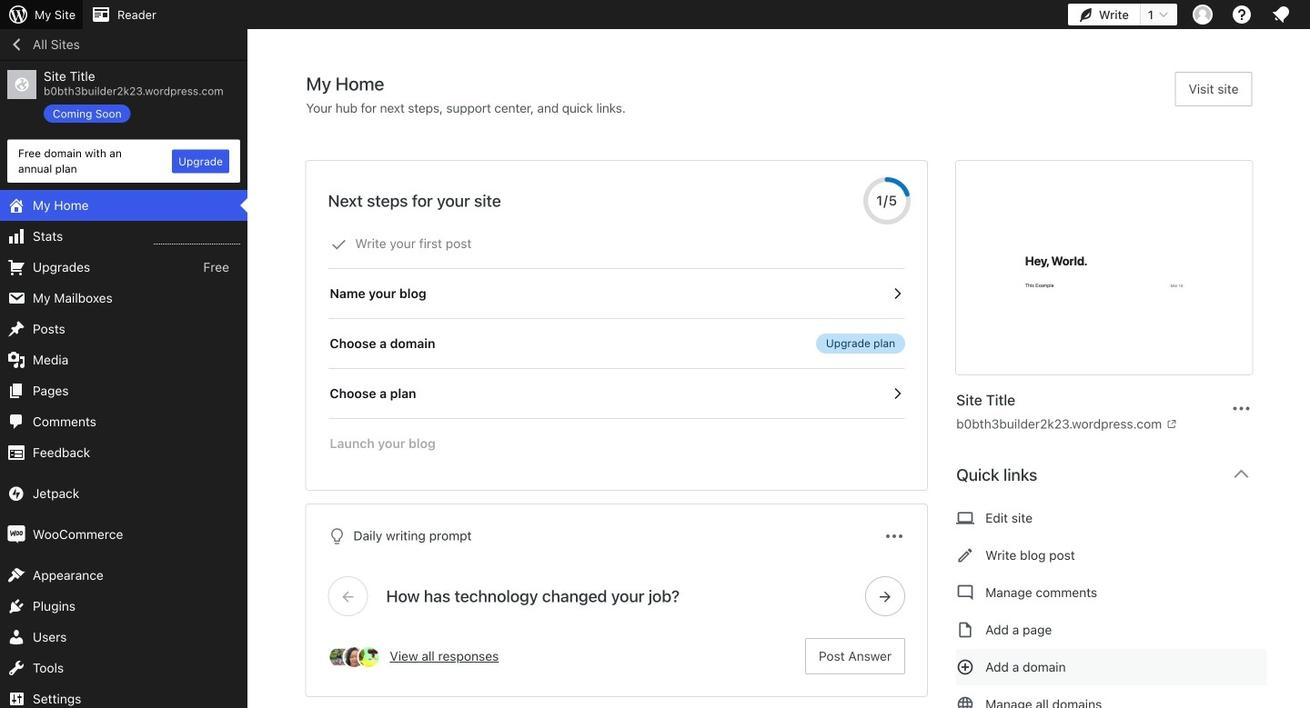 Task type: vqa. For each thing, say whether or not it's contained in the screenshot.
Closed "icon" on the right
no



Task type: locate. For each thing, give the bounding box(es) containing it.
toggle menu image
[[884, 526, 906, 548]]

img image
[[7, 485, 25, 503], [7, 526, 25, 544]]

3 list item from the top
[[1302, 273, 1310, 358]]

answered users image right answered users icon
[[357, 646, 381, 670]]

main content
[[306, 72, 1267, 709]]

my profile image
[[1193, 5, 1213, 25]]

laptop image
[[957, 508, 975, 530]]

show next prompt image
[[877, 589, 894, 605]]

answered users image down show previous prompt image
[[343, 646, 366, 670]]

task complete image
[[331, 237, 347, 253]]

answered users image
[[343, 646, 366, 670], [357, 646, 381, 670]]

2 img image from the top
[[7, 526, 25, 544]]

launchpad checklist element
[[328, 219, 906, 469]]

4 list item from the top
[[1302, 358, 1310, 426]]

1 answered users image from the left
[[343, 646, 366, 670]]

0 vertical spatial img image
[[7, 485, 25, 503]]

1 vertical spatial img image
[[7, 526, 25, 544]]

1 list item from the top
[[1302, 93, 1310, 159]]

2 answered users image from the left
[[357, 646, 381, 670]]

list item
[[1302, 93, 1310, 159], [1302, 187, 1310, 273], [1302, 273, 1310, 358], [1302, 358, 1310, 426]]

task enabled image
[[889, 386, 906, 402]]

answered users image
[[328, 646, 352, 670]]

more options for site site title image
[[1231, 398, 1253, 420]]

progress bar
[[864, 177, 911, 225]]



Task type: describe. For each thing, give the bounding box(es) containing it.
edit image
[[957, 545, 975, 567]]

1 img image from the top
[[7, 485, 25, 503]]

manage your notifications image
[[1270, 4, 1292, 25]]

insert_drive_file image
[[957, 620, 975, 642]]

task enabled image
[[889, 286, 906, 302]]

mode_comment image
[[957, 582, 975, 604]]

2 list item from the top
[[1302, 187, 1310, 273]]

highest hourly views 0 image
[[154, 233, 240, 245]]

help image
[[1231, 4, 1253, 25]]

show previous prompt image
[[340, 589, 356, 605]]



